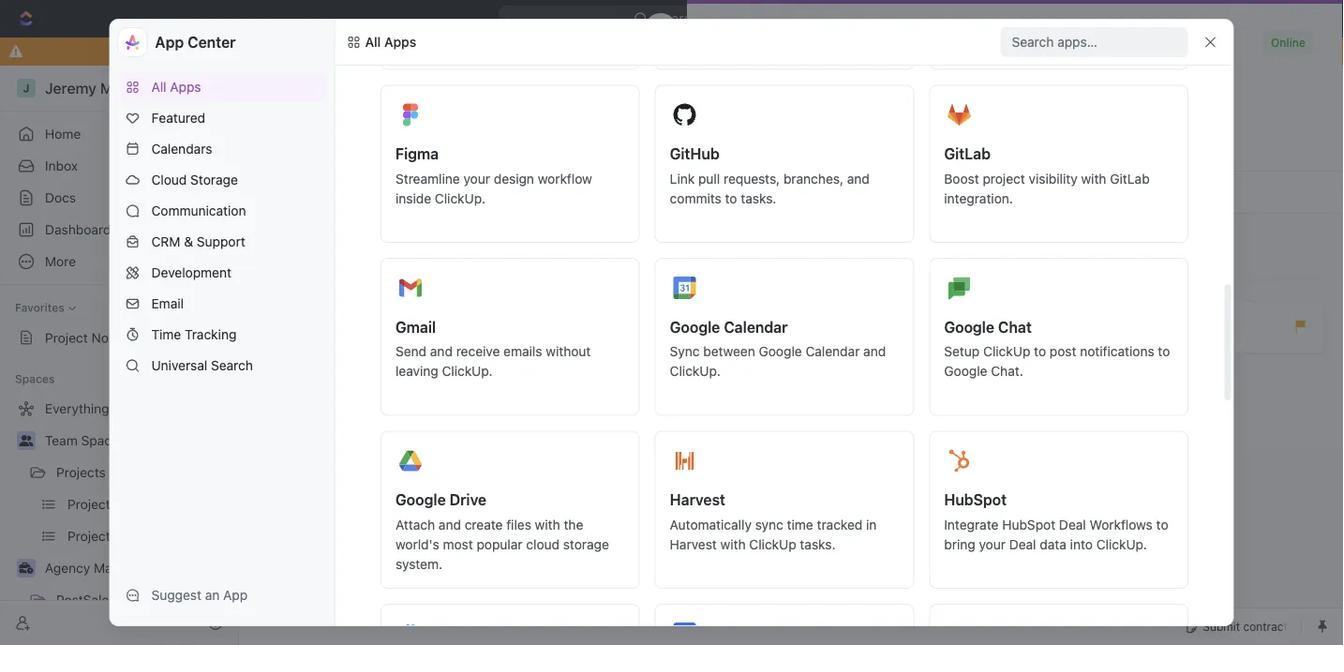 Task type: describe. For each thing, give the bounding box(es) containing it.
deals
[[1105, 308, 1133, 320]]

google calendar sync between google calendar and clickup.
[[670, 318, 886, 379]]

to left post
[[1034, 344, 1046, 359]]

sync
[[670, 344, 700, 359]]

scrollable content region
[[335, 66, 1233, 645]]

search... inside button
[[899, 201, 953, 217]]

workflows
[[1090, 517, 1153, 532]]

won
[[1081, 308, 1102, 320]]

0 vertical spatial team
[[1053, 234, 1086, 249]]

figma
[[395, 145, 438, 163]]

suggest
[[151, 587, 202, 603]]

postsale engagements
[[56, 592, 195, 608]]

all up 'featured' link
[[277, 80, 292, 96]]

commits
[[670, 190, 721, 206]]

wikido - social media campaign
[[745, 328, 935, 343]]

lqhim image
[[346, 35, 361, 50]]

team space inside "sidebar" navigation
[[45, 433, 119, 448]]

tracking
[[185, 327, 237, 342]]

favorites button
[[8, 296, 83, 319]]

joined
[[636, 413, 668, 427]]

0 horizontal spatial deal
[[1009, 536, 1036, 552]]

your inside visible spaces spaces shown in your left sidebar.
[[1111, 186, 1134, 199]]

time
[[151, 327, 181, 342]]

workflow
[[537, 171, 592, 186]]

0 vertical spatial search...
[[656, 11, 710, 26]]

requests,
[[723, 171, 780, 186]]

&
[[184, 234, 193, 249]]

app center
[[155, 33, 236, 51]]

integrate
[[944, 517, 998, 532]]

0 vertical spatial hubspot
[[944, 491, 1007, 509]]

notes
[[91, 330, 127, 345]]

home link
[[8, 119, 231, 149]]

google for google calendar
[[670, 318, 720, 336]]

activity
[[717, 143, 762, 158]]

incoming closed-won deals link
[[994, 308, 1133, 320]]

engagements for postsale engagements
[[113, 592, 195, 608]]

-
[[789, 328, 795, 343]]

center
[[188, 33, 236, 51]]

1 vertical spatial calendar
[[805, 344, 860, 359]]

gmail
[[395, 318, 436, 336]]

0 vertical spatial agency management
[[745, 308, 849, 320]]

link
[[670, 171, 695, 186]]

1 horizontal spatial user group image
[[1023, 236, 1037, 248]]

in inside visible spaces spaces shown in your left sidebar.
[[1099, 186, 1108, 199]]

Search apps… field
[[1012, 31, 1181, 53]]

boost
[[944, 171, 979, 186]]

popular
[[476, 536, 522, 552]]

business time image
[[19, 563, 33, 574]]

featured
[[151, 110, 205, 126]]

search... button
[[873, 194, 964, 224]]

all left joined
[[577, 413, 591, 427]]

receive
[[456, 344, 500, 359]]

time tracking link
[[118, 320, 327, 350]]

email link
[[118, 289, 327, 319]]

new space
[[884, 161, 953, 176]]

to inside 'github link pull requests, branches, and commits to tasks.'
[[725, 190, 737, 206]]

design
[[493, 171, 534, 186]]

in inside harvest automatically sync time tracked in harvest with clickup tasks.
[[866, 517, 877, 532]]

team inside "team space" link
[[45, 433, 78, 448]]

notifications
[[1080, 344, 1154, 359]]

projects link
[[56, 458, 178, 488]]

docs link
[[8, 183, 231, 213]]

favorites
[[15, 301, 64, 314]]

new for new space
[[884, 161, 911, 176]]

project
[[983, 171, 1025, 186]]

0 horizontal spatial agency management link
[[45, 553, 227, 583]]

crm & support link
[[118, 227, 327, 257]]

1 vertical spatial user group image
[[19, 435, 33, 446]]

files
[[506, 517, 531, 532]]

space inside button
[[915, 161, 953, 176]]

dashboards link
[[8, 215, 231, 245]]

postsale for postsale engagements / incoming closed-won deals
[[865, 308, 908, 320]]

new space button
[[856, 154, 964, 184]]

featured link
[[118, 103, 327, 133]]

1 vertical spatial gitlab
[[1110, 171, 1150, 186]]

unscheduled
[[706, 235, 788, 251]]

agency inside "sidebar" navigation
[[45, 560, 90, 576]]

communication
[[151, 203, 246, 218]]

post
[[1050, 344, 1076, 359]]

0 vertical spatial agency
[[745, 308, 782, 320]]

2 horizontal spatial space
[[1090, 234, 1128, 249]]

0 vertical spatial all spaces
[[277, 80, 340, 96]]

your inside hubspot integrate hubspot deal workflows to bring your deal data into clickup.
[[979, 536, 1006, 552]]

google chat setup clickup to post notifications to google chat.
[[944, 318, 1170, 379]]

communication link
[[118, 196, 327, 226]]

campaign
[[876, 328, 935, 343]]

send
[[395, 344, 426, 359]]

apps for topmost all apps link
[[384, 34, 416, 50]]

agency management inside "sidebar" navigation
[[45, 560, 173, 576]]

the
[[563, 517, 583, 532]]

0 horizontal spatial gitlab
[[944, 145, 991, 163]]

with inside google drive attach and create files with the world's most popular cloud storage system.
[[535, 517, 560, 532]]

calendars
[[151, 141, 212, 157]]

0 vertical spatial team space
[[1053, 234, 1128, 249]]

hubspot integrate hubspot deal workflows to bring your deal data into clickup.
[[944, 491, 1168, 552]]

0 vertical spatial deal
[[1059, 517, 1086, 532]]

/
[[984, 308, 988, 320]]

projects
[[56, 465, 106, 480]]

streamline
[[395, 171, 460, 186]]

an
[[205, 587, 220, 603]]

cloud storage
[[151, 172, 238, 188]]

gitlab boost project visibility with gitlab integration.
[[944, 145, 1150, 206]]

media
[[837, 328, 873, 343]]

suggest an app button
[[118, 580, 327, 610]]

google down -
[[759, 344, 802, 359]]

tasks assigned to jeremy miller
[[851, 272, 1023, 285]]

time inside harvest automatically sync time tracked in harvest with clickup tasks.
[[787, 517, 813, 532]]

new button
[[1053, 4, 1118, 34]]

your inside figma streamline your design workflow inside clickup.
[[463, 171, 490, 186]]

time tracking
[[151, 327, 237, 342]]

1 vertical spatial hubspot
[[1002, 517, 1055, 532]]

all right lqhim image
[[365, 34, 381, 50]]

1 harvest from the top
[[670, 491, 725, 509]]

docs
[[45, 190, 76, 205]]

project notes link
[[8, 323, 231, 353]]

0 vertical spatial all apps link
[[343, 31, 420, 53]]

development link
[[118, 258, 327, 288]]

setup
[[944, 344, 980, 359]]

universal search
[[151, 358, 253, 373]]

millerjeremy500@gmail.com
[[926, 95, 1081, 108]]



Task type: vqa. For each thing, say whether or not it's contained in the screenshot.
the Saved button
no



Task type: locate. For each thing, give the bounding box(es) containing it.
google up attach
[[395, 491, 446, 509]]

1 horizontal spatial gitlab
[[1110, 171, 1150, 186]]

with up cloud
[[535, 517, 560, 532]]

1 vertical spatial postsale
[[56, 592, 109, 608]]

team
[[1053, 234, 1086, 249], [45, 433, 78, 448]]

1 vertical spatial team space
[[45, 433, 119, 448]]

project notes
[[45, 330, 127, 345]]

spaces inside "sidebar" navigation
[[15, 372, 55, 385]]

new up "search apps…" field
[[1079, 11, 1106, 26]]

management up postsale engagements
[[94, 560, 173, 576]]

0 vertical spatial harvest
[[670, 491, 725, 509]]

inside
[[395, 190, 431, 206]]

clickup. down 'workflows'
[[1096, 536, 1147, 552]]

tree
[[8, 394, 231, 645]]

1 horizontal spatial time
[[1097, 72, 1124, 87]]

chat
[[998, 318, 1032, 336]]

google up setup
[[944, 318, 994, 336]]

clickup up chat.
[[983, 344, 1030, 359]]

0 horizontal spatial search...
[[656, 11, 710, 26]]

postsale engagements link left an
[[56, 585, 195, 615]]

your left design
[[463, 171, 490, 186]]

cloud
[[151, 172, 187, 188]]

team down shown
[[1053, 234, 1086, 249]]

most
[[443, 536, 473, 552]]

your left left
[[1111, 186, 1134, 199]]

project
[[45, 330, 88, 345]]

email inside dialog
[[151, 296, 184, 311]]

agency management link up postsale engagements
[[45, 553, 227, 583]]

postsale engagements / incoming closed-won deals
[[865, 308, 1133, 320]]

postsale for postsale engagements
[[56, 592, 109, 608]]

0 vertical spatial gitlab
[[944, 145, 991, 163]]

new inside new "button"
[[1079, 11, 1106, 26]]

all up featured
[[151, 79, 166, 95]]

tasks. inside harvest automatically sync time tracked in harvest with clickup tasks.
[[800, 536, 835, 552]]

1 horizontal spatial agency
[[745, 308, 782, 320]]

world's
[[395, 536, 439, 552]]

1 vertical spatial apps
[[170, 79, 201, 95]]

sidebar navigation
[[0, 66, 239, 645]]

engagements down tasks assigned to jeremy miller
[[911, 308, 978, 320]]

attach
[[395, 517, 435, 532]]

tasks. down "requests,"
[[741, 190, 776, 206]]

to right notifications
[[1158, 344, 1170, 359]]

engagements left an
[[113, 592, 195, 608]]

1 horizontal spatial tasks.
[[800, 536, 835, 552]]

new for new
[[1079, 11, 1106, 26]]

1 vertical spatial all apps link
[[118, 72, 327, 102]]

visibility
[[1029, 171, 1077, 186]]

home
[[45, 126, 81, 142]]

apps right lqhim image
[[384, 34, 416, 50]]

all spaces up inside
[[281, 152, 410, 183]]

tree containing team space
[[8, 394, 231, 645]]

1 horizontal spatial agency management
[[745, 308, 849, 320]]

app
[[155, 33, 184, 51], [223, 587, 248, 603]]

tasks. down tracked
[[800, 536, 835, 552]]

1 vertical spatial deal
[[1009, 536, 1036, 552]]

email millerjeremy500@gmail.com
[[926, 72, 1081, 108]]

to inside hubspot integrate hubspot deal workflows to bring your deal data into clickup.
[[1156, 517, 1168, 532]]

agency management link up -
[[745, 308, 849, 320]]

gitlab up boost
[[944, 145, 991, 163]]

incoming
[[994, 308, 1039, 320]]

upgrade
[[982, 11, 1036, 26]]

1 horizontal spatial team space
[[1053, 234, 1128, 249]]

agency management up postsale engagements
[[45, 560, 173, 576]]

0 vertical spatial apps
[[384, 34, 416, 50]]

0 horizontal spatial agency
[[45, 560, 90, 576]]

1 horizontal spatial team
[[1053, 234, 1086, 249]]

0 vertical spatial app
[[155, 33, 184, 51]]

and right branches,
[[847, 171, 869, 186]]

clickup. inside figma streamline your design workflow inside clickup.
[[434, 190, 485, 206]]

hubspot up integrate
[[944, 491, 1007, 509]]

clickup. down the receive
[[442, 363, 492, 379]]

1 horizontal spatial all apps link
[[343, 31, 420, 53]]

clickup. inside gmail send and receive emails without leaving clickup.
[[442, 363, 492, 379]]

spaces
[[295, 80, 340, 96], [319, 152, 410, 183], [1072, 159, 1128, 180], [1019, 186, 1058, 199], [15, 372, 55, 385], [594, 413, 633, 427]]

github
[[670, 145, 719, 163]]

calendars link
[[118, 134, 327, 164]]

cloud
[[526, 536, 559, 552]]

email for email millerjeremy500@gmail.com
[[926, 72, 960, 87]]

local time
[[1060, 72, 1124, 87]]

1 horizontal spatial apps
[[384, 34, 416, 50]]

time
[[1097, 72, 1124, 87], [787, 517, 813, 532]]

dashboards
[[45, 222, 118, 237]]

all apps up featured
[[151, 79, 201, 95]]

universal search link
[[118, 351, 327, 381]]

engagements inside "sidebar" navigation
[[113, 592, 195, 608]]

1 horizontal spatial your
[[979, 536, 1006, 552]]

0 vertical spatial agency management link
[[745, 308, 849, 320]]

into
[[1070, 536, 1093, 552]]

search
[[211, 358, 253, 373]]

0 horizontal spatial in
[[866, 517, 877, 532]]

apps for the bottom all apps link
[[170, 79, 201, 95]]

0 horizontal spatial new
[[884, 161, 911, 176]]

1 horizontal spatial agency management link
[[745, 308, 849, 320]]

1 vertical spatial search...
[[899, 201, 953, 217]]

1 vertical spatial tasks.
[[800, 536, 835, 552]]

1 horizontal spatial new
[[1079, 11, 1106, 26]]

postsale
[[865, 308, 908, 320], [56, 592, 109, 608]]

in right tracked
[[866, 517, 877, 532]]

clickup. down the streamline in the left of the page
[[434, 190, 485, 206]]

all right storage
[[281, 152, 313, 183]]

apps up featured
[[170, 79, 201, 95]]

email up time
[[151, 296, 184, 311]]

2 horizontal spatial your
[[1111, 186, 1134, 199]]

automatically
[[670, 517, 751, 532]]

deal left data
[[1009, 536, 1036, 552]]

bring
[[944, 536, 975, 552]]

0 vertical spatial management
[[785, 308, 849, 320]]

google for google chat
[[944, 318, 994, 336]]

0 horizontal spatial with
[[535, 517, 560, 532]]

space inside "sidebar" navigation
[[81, 433, 119, 448]]

in right shown
[[1099, 186, 1108, 199]]

1 vertical spatial agency management link
[[45, 553, 227, 583]]

0 vertical spatial time
[[1097, 72, 1124, 87]]

with
[[1081, 171, 1106, 186], [535, 517, 560, 532], [720, 536, 745, 552]]

1 vertical spatial clickup
[[749, 536, 796, 552]]

1 vertical spatial with
[[535, 517, 560, 532]]

agency management up -
[[745, 308, 849, 320]]

0 vertical spatial new
[[1079, 11, 1106, 26]]

universal
[[151, 358, 207, 373]]

app left center
[[155, 33, 184, 51]]

clickup. inside google calendar sync between google calendar and clickup.
[[670, 363, 720, 379]]

to down "requests,"
[[725, 190, 737, 206]]

1 horizontal spatial clickup
[[983, 344, 1030, 359]]

cloud storage link
[[118, 165, 327, 195]]

0 horizontal spatial calendar
[[724, 318, 788, 336]]

your down integrate
[[979, 536, 1006, 552]]

gitlab left "sidebar."
[[1110, 171, 1150, 186]]

inbox link
[[8, 151, 231, 181]]

hubspot up data
[[1002, 517, 1055, 532]]

your
[[463, 171, 490, 186], [1111, 186, 1134, 199], [979, 536, 1006, 552]]

social
[[798, 328, 833, 343]]

crm & support
[[151, 234, 245, 249]]

email inside email millerjeremy500@gmail.com
[[926, 72, 960, 87]]

1 vertical spatial in
[[866, 517, 877, 532]]

left
[[1138, 186, 1155, 199]]

0 horizontal spatial agency management
[[45, 560, 173, 576]]

storage
[[190, 172, 238, 188]]

sidebar.
[[1158, 186, 1200, 199]]

jeremy
[[949, 272, 987, 285]]

0 vertical spatial calendar
[[724, 318, 788, 336]]

0 horizontal spatial time
[[787, 517, 813, 532]]

inbox
[[45, 158, 78, 173]]

google drive attach and create files with the world's most popular cloud storage system.
[[395, 491, 609, 571]]

postsale engagements link
[[865, 308, 978, 320], [56, 585, 195, 615]]

harvest
[[670, 491, 725, 509], [670, 536, 717, 552]]

⌘k
[[817, 11, 837, 26]]

1 horizontal spatial deal
[[1059, 517, 1086, 532]]

and up most
[[438, 517, 461, 532]]

0 horizontal spatial tasks.
[[741, 190, 776, 206]]

to left jeremy
[[935, 272, 945, 285]]

google inside google drive attach and create files with the world's most popular cloud storage system.
[[395, 491, 446, 509]]

google down setup
[[944, 363, 987, 379]]

all spaces joined
[[577, 413, 668, 427]]

0 horizontal spatial email
[[151, 296, 184, 311]]

email
[[926, 72, 960, 87], [151, 296, 184, 311]]

space up "projects" link
[[81, 433, 119, 448]]

emails
[[503, 344, 542, 359]]

google up 'sync'
[[670, 318, 720, 336]]

1 vertical spatial all apps
[[151, 79, 201, 95]]

to right 'workflows'
[[1156, 517, 1168, 532]]

tree inside "sidebar" navigation
[[8, 394, 231, 645]]

calendar
[[724, 318, 788, 336], [805, 344, 860, 359]]

space down assigned
[[915, 161, 953, 176]]

closed-
[[1042, 308, 1081, 320]]

with inside harvest automatically sync time tracked in harvest with clickup tasks.
[[720, 536, 745, 552]]

google for google drive
[[395, 491, 446, 509]]

0 vertical spatial postsale
[[865, 308, 908, 320]]

clickup inside harvest automatically sync time tracked in harvest with clickup tasks.
[[749, 536, 796, 552]]

1 horizontal spatial postsale
[[865, 308, 908, 320]]

management inside "sidebar" navigation
[[94, 560, 173, 576]]

1 vertical spatial postsale engagements link
[[56, 585, 195, 615]]

harvest down automatically
[[670, 536, 717, 552]]

0 horizontal spatial team space
[[45, 433, 119, 448]]

dialog
[[109, 19, 1234, 645]]

postsale engagements link up campaign
[[865, 308, 978, 320]]

0 horizontal spatial postsale engagements link
[[56, 585, 195, 615]]

management up social
[[785, 308, 849, 320]]

with right visibility
[[1081, 171, 1106, 186]]

1 horizontal spatial management
[[785, 308, 849, 320]]

0 horizontal spatial clickup
[[749, 536, 796, 552]]

new inside new space button
[[884, 161, 911, 176]]

0 horizontal spatial your
[[463, 171, 490, 186]]

agency management link
[[745, 308, 849, 320], [45, 553, 227, 583]]

deal up the into
[[1059, 517, 1086, 532]]

tasks.
[[741, 190, 776, 206], [800, 536, 835, 552]]

1 vertical spatial email
[[151, 296, 184, 311]]

1 horizontal spatial all apps
[[365, 34, 416, 50]]

team space up projects
[[45, 433, 119, 448]]

calendar up between
[[724, 318, 788, 336]]

clickup down sync
[[749, 536, 796, 552]]

without
[[545, 344, 591, 359]]

2 vertical spatial with
[[720, 536, 745, 552]]

wikido - social media campaign link
[[741, 319, 1274, 351]]

and inside gmail send and receive emails without leaving clickup.
[[430, 344, 452, 359]]

support
[[197, 234, 245, 249]]

user group image
[[1023, 236, 1037, 248], [19, 435, 33, 446]]

1 horizontal spatial search...
[[899, 201, 953, 217]]

agency right business time icon
[[45, 560, 90, 576]]

and inside google drive attach and create files with the world's most popular cloud storage system.
[[438, 517, 461, 532]]

upgrade link
[[956, 6, 1045, 32]]

and
[[847, 171, 869, 186], [430, 344, 452, 359], [863, 344, 886, 359], [438, 517, 461, 532]]

data
[[1040, 536, 1066, 552]]

1 vertical spatial new
[[884, 161, 911, 176]]

and inside 'github link pull requests, branches, and commits to tasks.'
[[847, 171, 869, 186]]

postsale inside "sidebar" navigation
[[56, 592, 109, 608]]

with down automatically
[[720, 536, 745, 552]]

1 horizontal spatial space
[[915, 161, 953, 176]]

agency management
[[745, 308, 849, 320], [45, 560, 173, 576]]

0 vertical spatial user group image
[[1023, 236, 1037, 248]]

clickup. inside hubspot integrate hubspot deal workflows to bring your deal data into clickup.
[[1096, 536, 1147, 552]]

dialog containing app center
[[109, 19, 1234, 645]]

team space down shown
[[1053, 234, 1128, 249]]

1 vertical spatial team
[[45, 433, 78, 448]]

1 horizontal spatial app
[[223, 587, 248, 603]]

0 horizontal spatial management
[[94, 560, 173, 576]]

and right send
[[430, 344, 452, 359]]

1 horizontal spatial email
[[926, 72, 960, 87]]

all apps for topmost all apps link
[[365, 34, 416, 50]]

branches,
[[783, 171, 843, 186]]

with inside gitlab boost project visibility with gitlab integration.
[[1081, 171, 1106, 186]]

2 vertical spatial space
[[81, 433, 119, 448]]

tasks. inside 'github link pull requests, branches, and commits to tasks.'
[[741, 190, 776, 206]]

0 horizontal spatial apps
[[170, 79, 201, 95]]

miller
[[990, 272, 1019, 285]]

0 horizontal spatial all apps
[[151, 79, 201, 95]]

harvest automatically sync time tracked in harvest with clickup tasks.
[[670, 491, 877, 552]]

0 vertical spatial space
[[915, 161, 953, 176]]

between
[[703, 344, 755, 359]]

app right an
[[223, 587, 248, 603]]

clickup. down 'sync'
[[670, 363, 720, 379]]

1 vertical spatial app
[[223, 587, 248, 603]]

email up millerjeremy500@gmail.com
[[926, 72, 960, 87]]

0 vertical spatial postsale engagements link
[[865, 308, 978, 320]]

all spaces up 'featured' link
[[277, 80, 340, 96]]

online
[[1271, 36, 1306, 49]]

and down media
[[863, 344, 886, 359]]

team up projects
[[45, 433, 78, 448]]

time right 'local' at the right top
[[1097, 72, 1124, 87]]

time right sync
[[787, 517, 813, 532]]

all apps right lqhim image
[[365, 34, 416, 50]]

0 horizontal spatial user group image
[[19, 435, 33, 446]]

pull
[[698, 171, 720, 186]]

0 horizontal spatial space
[[81, 433, 119, 448]]

1 vertical spatial management
[[94, 560, 173, 576]]

0 vertical spatial clickup
[[983, 344, 1030, 359]]

1 vertical spatial time
[[787, 517, 813, 532]]

1 horizontal spatial engagements
[[911, 308, 978, 320]]

all apps for the bottom all apps link
[[151, 79, 201, 95]]

app inside button
[[223, 587, 248, 603]]

0 horizontal spatial team
[[45, 433, 78, 448]]

0 vertical spatial engagements
[[911, 308, 978, 320]]

0 horizontal spatial app
[[155, 33, 184, 51]]

1 horizontal spatial postsale engagements link
[[865, 308, 978, 320]]

jm
[[732, 43, 762, 69]]

1 vertical spatial agency management
[[45, 560, 173, 576]]

1 vertical spatial all spaces
[[281, 152, 410, 183]]

all apps link
[[343, 31, 420, 53], [118, 72, 327, 102]]

space down shown
[[1090, 234, 1128, 249]]

agency up wikido
[[745, 308, 782, 320]]

calendar down wikido - social media campaign
[[805, 344, 860, 359]]

email for email
[[151, 296, 184, 311]]

1 vertical spatial agency
[[45, 560, 90, 576]]

new down assigned
[[884, 161, 911, 176]]

1 vertical spatial space
[[1090, 234, 1128, 249]]

deal
[[1059, 517, 1086, 532], [1009, 536, 1036, 552]]

0 horizontal spatial engagements
[[113, 592, 195, 608]]

engagements for postsale engagements / incoming closed-won deals
[[911, 308, 978, 320]]

clickup inside google chat setup clickup to post notifications to google chat.
[[983, 344, 1030, 359]]

0 vertical spatial in
[[1099, 186, 1108, 199]]

0 vertical spatial tasks.
[[741, 190, 776, 206]]

assigned
[[900, 143, 957, 158]]

and inside google calendar sync between google calendar and clickup.
[[863, 344, 886, 359]]

hubspot
[[944, 491, 1007, 509], [1002, 517, 1055, 532]]

2 harvest from the top
[[670, 536, 717, 552]]

harvest up automatically
[[670, 491, 725, 509]]

role
[[792, 72, 819, 87]]



